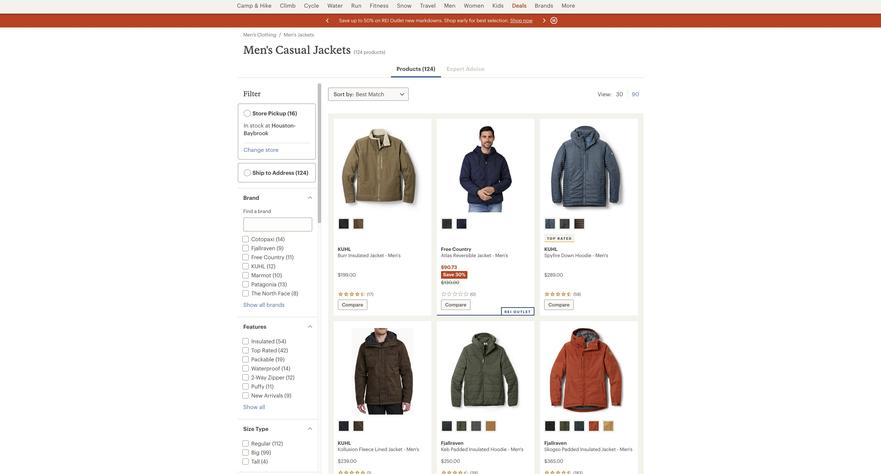 Task type: vqa. For each thing, say whether or not it's contained in the screenshot.


Task type: describe. For each thing, give the bounding box(es) containing it.
men's inside the kuhl burr insulated jacket - men's
[[388, 252, 401, 258]]

brand
[[243, 194, 259, 201]]

(10)
[[273, 272, 282, 278]]

zipper
[[268, 374, 285, 381]]

fjallraven for fjallraven skogso padded insulated jacket - men's
[[545, 440, 567, 446]]

khaki image
[[354, 219, 363, 229]]

1 vertical spatial jackets
[[313, 43, 351, 56]]

free country link
[[241, 254, 285, 260]]

the
[[251, 290, 261, 296]]

- for free country atlas reversible jacket - men's
[[493, 252, 494, 258]]

1 vertical spatial blackout image
[[339, 421, 349, 431]]

Find a brand text field
[[243, 218, 312, 231]]

hoodie inside kuhl spyfire down hoodie - men's
[[576, 252, 592, 258]]

fitness button
[[366, 0, 393, 14]]

products
[[397, 65, 421, 72]]

group up free country atlas reversible jacket - men's
[[440, 217, 532, 231]]

men's jackets link
[[284, 32, 314, 38]]

turkish coffee image
[[354, 421, 363, 431]]

more button
[[558, 0, 580, 14]]

atlas
[[441, 252, 452, 258]]

climb button
[[276, 0, 300, 14]]

promotional messages marquee
[[0, 14, 882, 27]]

show all brands
[[243, 301, 285, 308]]

big
[[251, 449, 260, 456]]

jet black image
[[442, 219, 452, 229]]

black image for fjallraven skogso padded insulated jacket - men's
[[546, 421, 556, 431]]

women
[[464, 2, 485, 9]]

compare button for atlas reversible jacket - men's
[[441, 300, 471, 310]]

- for kuhl kollusion fleece lined jacket - men's
[[404, 446, 406, 452]]

top rated
[[548, 236, 573, 241]]

fjallraven inside cotopaxi (14) fjallraven (9) free country (11) kuhl (12) marmot (10) patagonia (13) the north face (8)
[[251, 245, 276, 251]]

group for fjallraven keb padded insulated hoodie - men's
[[440, 419, 532, 433]]

marmot link
[[241, 272, 271, 278]]

size
[[243, 425, 255, 432]]

tall link
[[241, 458, 260, 465]]

fjallraven for fjallraven keb padded insulated hoodie - men's
[[441, 440, 464, 446]]

hike
[[260, 2, 272, 9]]

insulated inside fjallraven skogso padded insulated jacket - men's
[[581, 446, 601, 452]]

save up to 50% on rei outlet new markdowns. shop early for best selection. shop now
[[339, 17, 533, 23]]

men button
[[440, 0, 460, 14]]

show for show all brands
[[243, 301, 258, 308]]

country inside cotopaxi (14) fjallraven (9) free country (11) kuhl (12) marmot (10) patagonia (13) the north face (8)
[[264, 254, 285, 260]]

way
[[256, 374, 267, 381]]

(14) inside insulated (54) top rated (42) packable (19) waterproof (14) 2-way zipper (12) puffy (11) new arrivals (9)
[[282, 365, 291, 372]]

ship
[[253, 169, 265, 176]]

previous message image
[[323, 16, 332, 25]]

ship to address (124) button
[[240, 165, 314, 181]]

padded for skogso
[[562, 446, 579, 452]]

products (124) button
[[391, 62, 441, 78]]

0 vertical spatial rated
[[558, 236, 573, 241]]

features
[[243, 323, 267, 330]]

90 link
[[632, 90, 640, 99]]

kuhl burr insulated jacket - men's
[[338, 246, 401, 258]]

1 shop from the left
[[444, 17, 456, 23]]

(124
[[354, 49, 363, 55]]

in stock at
[[244, 122, 272, 129]]

find a brand
[[243, 208, 271, 214]]

midnight blue image
[[546, 219, 556, 229]]

jacket inside the kuhl burr insulated jacket - men's
[[370, 252, 384, 258]]

selection.
[[488, 17, 509, 23]]

&
[[255, 2, 259, 9]]

change store
[[244, 146, 279, 153]]

kuhl spyfire down hoodie - men's
[[545, 246, 609, 258]]

men's clothing link
[[243, 32, 277, 38]]

regular link
[[241, 440, 271, 447]]

kuhl for kuhl spyfire down hoodie - men's
[[545, 246, 558, 252]]

brands
[[535, 2, 554, 9]]

(12) inside cotopaxi (14) fjallraven (9) free country (11) kuhl (12) marmot (10) patagonia (13) the north face (8)
[[267, 263, 276, 269]]

store pickup (16)
[[251, 110, 297, 116]]

deep forest image
[[457, 421, 467, 431]]

insulated link
[[241, 338, 275, 344]]

pickup
[[268, 110, 286, 116]]

burr
[[338, 252, 347, 258]]

big link
[[241, 449, 260, 456]]

fitness
[[370, 2, 389, 9]]

store
[[266, 146, 279, 153]]

men's inside kuhl kollusion fleece lined jacket - men's
[[407, 446, 420, 452]]

all for show all
[[259, 404, 265, 410]]

lined
[[375, 446, 388, 452]]

save inside promotional messages 'marquee'
[[339, 17, 350, 23]]

1 horizontal spatial blackout image
[[560, 219, 570, 229]]

men's inside fjallraven skogso padded insulated jacket - men's
[[620, 446, 633, 452]]

(9) inside insulated (54) top rated (42) packable (19) waterproof (14) 2-way zipper (12) puffy (11) new arrivals (9)
[[285, 392, 292, 399]]

free inside free country atlas reversible jacket - men's
[[441, 246, 452, 252]]

new arrivals link
[[241, 392, 283, 399]]

features button
[[238, 317, 318, 336]]

(12) inside insulated (54) top rated (42) packable (19) waterproof (14) 2-way zipper (12) puffy (11) new arrivals (9)
[[286, 374, 295, 381]]

view:
[[598, 91, 612, 97]]

insulated inside insulated (54) top rated (42) packable (19) waterproof (14) 2-way zipper (12) puffy (11) new arrivals (9)
[[251, 338, 275, 344]]

the north face link
[[241, 290, 290, 296]]

(8)
[[292, 290, 298, 296]]

/
[[279, 32, 281, 38]]

free country atlas reversible jacket - men's
[[441, 246, 508, 258]]

next message image
[[540, 16, 549, 25]]

top inside insulated (54) top rated (42) packable (19) waterproof (14) 2-way zipper (12) puffy (11) new arrivals (9)
[[251, 347, 261, 354]]

cotopaxi
[[251, 236, 275, 242]]

all for show all brands
[[259, 301, 265, 308]]

(19)
[[276, 356, 285, 363]]

padded for keb
[[451, 446, 468, 452]]

hoodie inside fjallraven keb padded insulated hoodie - men's
[[491, 446, 507, 452]]

1 compare button from the left
[[338, 300, 368, 310]]

dark navy image
[[457, 219, 467, 229]]

kuhl for kuhl kollusion fleece lined jacket - men's
[[338, 440, 351, 446]]

country inside free country atlas reversible jacket - men's
[[453, 246, 472, 252]]

1 compare from the left
[[342, 302, 363, 308]]

in
[[244, 122, 249, 129]]

to inside ship to address (124) button
[[266, 169, 271, 176]]

outlet
[[390, 17, 404, 23]]

brand button
[[238, 188, 318, 207]]

buckwheat brown image
[[604, 421, 614, 431]]

expert advice button
[[441, 62, 491, 76]]

camp
[[237, 2, 253, 9]]

markdowns.
[[416, 17, 443, 23]]

kuhl for kuhl burr insulated jacket - men's
[[338, 246, 351, 252]]

30%
[[456, 271, 466, 277]]

kids
[[493, 2, 504, 9]]

men
[[445, 2, 456, 9]]

expert advice
[[447, 65, 485, 72]]

90
[[632, 91, 640, 97]]

water
[[328, 2, 343, 9]]

waterproof
[[251, 365, 280, 372]]

change store button
[[244, 146, 279, 154]]

(0)
[[471, 292, 476, 296]]

type
[[256, 425, 269, 432]]

insulated inside fjallraven keb padded insulated hoodie - men's
[[469, 446, 490, 452]]

- inside kuhl spyfire down hoodie - men's
[[593, 252, 595, 258]]

- for fjallraven skogso padded insulated jacket - men's
[[617, 446, 619, 452]]

compare button for spyfire down hoodie - men's
[[545, 300, 574, 310]]

outlet
[[514, 310, 532, 314]]

group for fjallraven skogso padded insulated jacket - men's
[[543, 419, 635, 433]]

kuhl spyfire down hoodie - men's 0 image
[[545, 123, 634, 215]]

ship to address (124)
[[251, 169, 309, 176]]

snow
[[397, 2, 412, 9]]

cycle button
[[300, 0, 324, 14]]

rei inside promotional messages 'marquee'
[[382, 17, 389, 23]]

black image for fjallraven keb padded insulated hoodie - men's
[[442, 421, 452, 431]]

group up kuhl spyfire down hoodie - men's
[[543, 217, 635, 231]]

spyfire
[[545, 252, 560, 258]]

to inside promotional messages 'marquee'
[[358, 17, 363, 23]]

women button
[[460, 0, 489, 14]]

kuhl burr insulated jacket - men's 0 image
[[338, 123, 427, 215]]



Task type: locate. For each thing, give the bounding box(es) containing it.
fjallraven skogso padded insulated jacket - men's 0 image
[[545, 325, 634, 417]]

regular (112) big (99) tall (4)
[[251, 440, 283, 465]]

1 vertical spatial (12)
[[286, 374, 295, 381]]

all down 'the north face' link
[[259, 301, 265, 308]]

group up kuhl kollusion fleece lined jacket - men's
[[337, 419, 428, 433]]

compare down $289.00
[[549, 302, 570, 308]]

insulated
[[349, 252, 369, 258], [251, 338, 275, 344], [469, 446, 490, 452], [581, 446, 601, 452]]

kuhl inside kuhl spyfire down hoodie - men's
[[545, 246, 558, 252]]

1 horizontal spatial compare button
[[441, 300, 471, 310]]

save inside the $90.73 save 30% $130.00
[[443, 271, 455, 277]]

camp & hike
[[237, 2, 272, 9]]

padded
[[451, 446, 468, 452], [562, 446, 579, 452]]

1 horizontal spatial (9)
[[285, 392, 292, 399]]

fjallraven up keb at the bottom right
[[441, 440, 464, 446]]

padded right keb at the bottom right
[[451, 446, 468, 452]]

jacket inside fjallraven skogso padded insulated jacket - men's
[[602, 446, 616, 452]]

expert
[[447, 65, 465, 72]]

shop
[[444, 17, 456, 23], [510, 17, 522, 23]]

compare down $199.00
[[342, 302, 363, 308]]

rei left outlet
[[505, 310, 512, 314]]

0 vertical spatial top
[[548, 236, 557, 241]]

free inside cotopaxi (14) fjallraven (9) free country (11) kuhl (12) marmot (10) patagonia (13) the north face (8)
[[251, 254, 263, 260]]

0 vertical spatial all
[[259, 301, 265, 308]]

0 horizontal spatial (11)
[[266, 383, 274, 390]]

- inside kuhl kollusion fleece lined jacket - men's
[[404, 446, 406, 452]]

country up reversible
[[453, 246, 472, 252]]

brands button
[[531, 0, 558, 14]]

1 horizontal spatial (124)
[[423, 65, 436, 72]]

fjallraven keb padded insulated hoodie - men's
[[441, 440, 524, 452]]

jacket inside free country atlas reversible jacket - men's
[[478, 252, 492, 258]]

1 vertical spatial all
[[259, 404, 265, 410]]

0 horizontal spatial rated
[[262, 347, 277, 354]]

1 horizontal spatial to
[[358, 17, 363, 23]]

group up fjallraven skogso padded insulated jacket - men's
[[543, 419, 635, 433]]

free up atlas
[[441, 246, 452, 252]]

kuhl inside cotopaxi (14) fjallraven (9) free country (11) kuhl (12) marmot (10) patagonia (13) the north face (8)
[[251, 263, 266, 269]]

insulated inside the kuhl burr insulated jacket - men's
[[349, 252, 369, 258]]

0 horizontal spatial blackout image
[[339, 421, 349, 431]]

1 show from the top
[[243, 301, 258, 308]]

show down the
[[243, 301, 258, 308]]

tall
[[251, 458, 260, 465]]

0 vertical spatial free
[[441, 246, 452, 252]]

0 vertical spatial (14)
[[276, 236, 285, 242]]

1 vertical spatial rei
[[505, 310, 512, 314]]

free down fjallraven link
[[251, 254, 263, 260]]

(9) right arrivals
[[285, 392, 292, 399]]

0 vertical spatial (12)
[[267, 263, 276, 269]]

- inside the kuhl burr insulated jacket - men's
[[386, 252, 387, 258]]

shop left early at the top of page
[[444, 17, 456, 23]]

2 show from the top
[[243, 404, 258, 410]]

kuhl up kollusion
[[338, 440, 351, 446]]

- inside fjallraven keb padded insulated hoodie - men's
[[508, 446, 510, 452]]

(14) down "(19)"
[[282, 365, 291, 372]]

1 horizontal spatial padded
[[562, 446, 579, 452]]

0 vertical spatial save
[[339, 17, 350, 23]]

insulated (54) top rated (42) packable (19) waterproof (14) 2-way zipper (12) puffy (11) new arrivals (9)
[[251, 338, 295, 399]]

group for kuhl kollusion fleece lined jacket - men's
[[337, 419, 428, 433]]

free country atlas reversible jacket - men's 0 image
[[441, 123, 531, 215]]

0 horizontal spatial country
[[264, 254, 285, 260]]

cycle
[[304, 2, 319, 9]]

autumn leaf image
[[590, 421, 599, 431]]

blackout image left turkish coffee image
[[560, 219, 570, 229]]

group up the kuhl burr insulated jacket - men's in the bottom left of the page
[[337, 217, 428, 231]]

jacket
[[370, 252, 384, 258], [478, 252, 492, 258], [389, 446, 403, 452], [602, 446, 616, 452]]

to right ship
[[266, 169, 271, 176]]

jacket right 'lined'
[[389, 446, 403, 452]]

free
[[441, 246, 452, 252], [251, 254, 263, 260]]

top down midnight blue "icon"
[[548, 236, 557, 241]]

1 horizontal spatial free
[[441, 246, 452, 252]]

deals button
[[508, 0, 531, 14]]

0 vertical spatial hoodie
[[576, 252, 592, 258]]

compare
[[342, 302, 363, 308], [446, 302, 467, 308], [549, 302, 570, 308]]

compare rei outlet
[[446, 302, 532, 314]]

0 horizontal spatial compare
[[342, 302, 363, 308]]

0 vertical spatial show
[[243, 301, 258, 308]]

filter
[[243, 89, 261, 98]]

deep forest image
[[560, 421, 570, 431]]

(124)
[[423, 65, 436, 72], [296, 169, 309, 176]]

(9) inside cotopaxi (14) fjallraven (9) free country (11) kuhl (12) marmot (10) patagonia (13) the north face (8)
[[277, 245, 284, 251]]

black image left deep forest icon
[[546, 421, 556, 431]]

0 horizontal spatial (9)
[[277, 245, 284, 251]]

$289.00
[[545, 272, 563, 278]]

pause banner message scrolling image
[[550, 16, 558, 25]]

compare inside compare rei outlet
[[446, 302, 467, 308]]

packable
[[251, 356, 274, 363]]

(17)
[[367, 292, 374, 296]]

down
[[562, 252, 575, 258]]

dark navy image
[[575, 421, 585, 431]]

(12) right the zipper
[[286, 374, 295, 381]]

0 horizontal spatial save
[[339, 17, 350, 23]]

travel
[[420, 2, 436, 9]]

now
[[523, 17, 533, 23]]

(99)
[[261, 449, 271, 456]]

2 black image from the left
[[546, 421, 556, 431]]

show all brands button
[[243, 301, 285, 309]]

1 horizontal spatial fjallraven
[[441, 440, 464, 446]]

1 vertical spatial country
[[264, 254, 285, 260]]

kuhl up marmot link
[[251, 263, 266, 269]]

jacket for fjallraven skogso padded insulated jacket - men's
[[602, 446, 616, 452]]

rated up down
[[558, 236, 573, 241]]

1 vertical spatial (14)
[[282, 365, 291, 372]]

$239.00
[[338, 458, 357, 464]]

jacket for free country atlas reversible jacket - men's
[[478, 252, 492, 258]]

0 horizontal spatial padded
[[451, 446, 468, 452]]

show for show all
[[243, 404, 258, 410]]

kuhl kollusion fleece lined jacket - men's 0 image
[[338, 325, 427, 417]]

basalt image
[[472, 421, 481, 431]]

products (124)
[[397, 65, 436, 72]]

1 horizontal spatial compare
[[446, 302, 467, 308]]

- inside free country atlas reversible jacket - men's
[[493, 252, 494, 258]]

2-way zipper link
[[241, 374, 285, 381]]

save left up
[[339, 17, 350, 23]]

kuhl inside the kuhl burr insulated jacket - men's
[[338, 246, 351, 252]]

0 vertical spatial to
[[358, 17, 363, 23]]

black image left deep forest image
[[442, 421, 452, 431]]

(14) down "find a brand" text box
[[276, 236, 285, 242]]

2 all from the top
[[259, 404, 265, 410]]

(11) inside insulated (54) top rated (42) packable (19) waterproof (14) 2-way zipper (12) puffy (11) new arrivals (9)
[[266, 383, 274, 390]]

50%
[[364, 17, 374, 23]]

1 vertical spatial hoodie
[[491, 446, 507, 452]]

kuhl inside kuhl kollusion fleece lined jacket - men's
[[338, 440, 351, 446]]

compare button down (58)
[[545, 300, 574, 310]]

1 horizontal spatial (12)
[[286, 374, 295, 381]]

kuhl up burr
[[338, 246, 351, 252]]

- inside fjallraven skogso padded insulated jacket - men's
[[617, 446, 619, 452]]

compare button down (0)
[[441, 300, 471, 310]]

up
[[351, 17, 357, 23]]

1 vertical spatial free
[[251, 254, 263, 260]]

a
[[254, 208, 257, 214]]

products)
[[364, 49, 386, 55]]

3 compare button from the left
[[545, 300, 574, 310]]

0 horizontal spatial to
[[266, 169, 271, 176]]

to right up
[[358, 17, 363, 23]]

clothing
[[257, 32, 277, 38]]

rated inside insulated (54) top rated (42) packable (19) waterproof (14) 2-way zipper (12) puffy (11) new arrivals (9)
[[262, 347, 277, 354]]

fjallraven inside fjallraven skogso padded insulated jacket - men's
[[545, 440, 567, 446]]

jackets left the (124
[[313, 43, 351, 56]]

all down new arrivals link
[[259, 404, 265, 410]]

shop left now
[[510, 17, 522, 23]]

1 vertical spatial (9)
[[285, 392, 292, 399]]

size type
[[243, 425, 269, 432]]

0 vertical spatial (124)
[[423, 65, 436, 72]]

camp & hike button
[[237, 0, 276, 14]]

$90.73 save 30% $130.00
[[441, 264, 466, 285]]

all inside show all brands button
[[259, 301, 265, 308]]

houston- baybrook
[[244, 122, 296, 136]]

(12) up '(10)'
[[267, 263, 276, 269]]

blackout image left turkish coffee icon
[[339, 421, 349, 431]]

water button
[[324, 0, 347, 14]]

1 black image from the left
[[442, 421, 452, 431]]

advice
[[466, 65, 485, 72]]

1 horizontal spatial rei
[[505, 310, 512, 314]]

chestnut image
[[486, 421, 496, 431]]

show down the new
[[243, 404, 258, 410]]

hoodie right down
[[576, 252, 592, 258]]

padded inside fjallraven skogso padded insulated jacket - men's
[[562, 446, 579, 452]]

0 horizontal spatial top
[[251, 347, 261, 354]]

(16)
[[288, 110, 297, 116]]

1 vertical spatial to
[[266, 169, 271, 176]]

1 horizontal spatial black image
[[546, 421, 556, 431]]

(58)
[[574, 292, 581, 296]]

1 padded from the left
[[451, 446, 468, 452]]

fjallraven skogso padded insulated jacket - men's
[[545, 440, 633, 452]]

show all
[[243, 404, 265, 410]]

banner containing camp & hike
[[0, 0, 882, 14]]

all inside show all button
[[259, 404, 265, 410]]

(14) inside cotopaxi (14) fjallraven (9) free country (11) kuhl (12) marmot (10) patagonia (13) the north face (8)
[[276, 236, 285, 242]]

(9) up free country link
[[277, 245, 284, 251]]

(112)
[[272, 440, 283, 447]]

fjallraven down cotopaxi
[[251, 245, 276, 251]]

1 vertical spatial show
[[243, 404, 258, 410]]

snow button
[[393, 0, 416, 14]]

3 compare from the left
[[549, 302, 570, 308]]

1 vertical spatial (124)
[[296, 169, 309, 176]]

fjallraven inside fjallraven keb padded insulated hoodie - men's
[[441, 440, 464, 446]]

more
[[562, 2, 576, 9]]

0 vertical spatial (11)
[[286, 254, 294, 260]]

2 horizontal spatial compare button
[[545, 300, 574, 310]]

arrivals
[[264, 392, 283, 399]]

0 vertical spatial jackets
[[298, 32, 314, 38]]

rei inside compare rei outlet
[[505, 310, 512, 314]]

reversible
[[454, 252, 476, 258]]

fjallraven keb padded insulated hoodie - men's 0 image
[[441, 325, 531, 417]]

turkish coffee image
[[575, 219, 585, 229]]

(11) inside cotopaxi (14) fjallraven (9) free country (11) kuhl (12) marmot (10) patagonia (13) the north face (8)
[[286, 254, 294, 260]]

group
[[337, 217, 428, 231], [440, 217, 532, 231], [543, 217, 635, 231], [337, 419, 428, 433], [440, 419, 532, 433], [543, 419, 635, 433]]

regular
[[251, 440, 271, 447]]

0 horizontal spatial hoodie
[[491, 446, 507, 452]]

compare button down (17)
[[338, 300, 368, 310]]

(11) right free country link
[[286, 254, 294, 260]]

- for fjallraven keb padded insulated hoodie - men's
[[508, 446, 510, 452]]

1 vertical spatial top
[[251, 347, 261, 354]]

run button
[[347, 0, 366, 14]]

2 shop from the left
[[510, 17, 522, 23]]

0 horizontal spatial rei
[[382, 17, 389, 23]]

0 horizontal spatial (12)
[[267, 263, 276, 269]]

0 horizontal spatial shop
[[444, 17, 456, 23]]

men's inside fjallraven keb padded insulated hoodie - men's
[[511, 446, 524, 452]]

2 padded from the left
[[562, 446, 579, 452]]

store
[[253, 110, 267, 116]]

1 horizontal spatial rated
[[558, 236, 573, 241]]

insulated down autumn leaf icon
[[581, 446, 601, 452]]

casual
[[276, 43, 311, 56]]

black image
[[442, 421, 452, 431], [546, 421, 556, 431]]

fjallraven up skogso
[[545, 440, 567, 446]]

group for kuhl burr insulated jacket - men's
[[337, 217, 428, 231]]

blackout image
[[560, 219, 570, 229], [339, 421, 349, 431]]

2 compare from the left
[[446, 302, 467, 308]]

men's inside kuhl spyfire down hoodie - men's
[[596, 252, 609, 258]]

all
[[259, 301, 265, 308], [259, 404, 265, 410]]

banner
[[0, 0, 882, 14]]

0 vertical spatial blackout image
[[560, 219, 570, 229]]

save down $90.73
[[443, 271, 455, 277]]

0 vertical spatial country
[[453, 246, 472, 252]]

change
[[244, 146, 264, 153]]

0 horizontal spatial black image
[[442, 421, 452, 431]]

kuhl up the spyfire
[[545, 246, 558, 252]]

save
[[339, 17, 350, 23], [443, 271, 455, 277]]

packable link
[[241, 356, 274, 363]]

1 vertical spatial rated
[[262, 347, 277, 354]]

1 vertical spatial (11)
[[266, 383, 274, 390]]

2-
[[251, 374, 256, 381]]

climb
[[280, 2, 296, 9]]

1 horizontal spatial top
[[548, 236, 557, 241]]

(11) up arrivals
[[266, 383, 274, 390]]

2 horizontal spatial compare
[[549, 302, 570, 308]]

2 compare button from the left
[[441, 300, 471, 310]]

0 horizontal spatial (124)
[[296, 169, 309, 176]]

(124) right the address in the left of the page
[[296, 169, 309, 176]]

insulated right burr
[[349, 252, 369, 258]]

jacket right reversible
[[478, 252, 492, 258]]

0 vertical spatial (9)
[[277, 245, 284, 251]]

padded right skogso
[[562, 446, 579, 452]]

find
[[243, 208, 253, 214]]

1 all from the top
[[259, 301, 265, 308]]

0 vertical spatial rei
[[382, 17, 389, 23]]

jackets up men's casual jackets (124 products)
[[298, 32, 314, 38]]

fjallraven
[[251, 245, 276, 251], [441, 440, 464, 446], [545, 440, 567, 446]]

insulated down basalt image
[[469, 446, 490, 452]]

0 horizontal spatial fjallraven
[[251, 245, 276, 251]]

1 horizontal spatial shop
[[510, 17, 522, 23]]

(9)
[[277, 245, 284, 251], [285, 392, 292, 399]]

men's casual jackets (124 products)
[[243, 43, 386, 56]]

1 horizontal spatial hoodie
[[576, 252, 592, 258]]

1 horizontal spatial country
[[453, 246, 472, 252]]

jacket down buckwheat brown icon
[[602, 446, 616, 452]]

men's inside free country atlas reversible jacket - men's
[[496, 252, 508, 258]]

cotopaxi link
[[241, 236, 275, 242]]

padded inside fjallraven keb padded insulated hoodie - men's
[[451, 446, 468, 452]]

group up fjallraven keb padded insulated hoodie - men's
[[440, 419, 532, 433]]

jacket inside kuhl kollusion fleece lined jacket - men's
[[389, 446, 403, 452]]

north
[[262, 290, 277, 296]]

1 vertical spatial save
[[443, 271, 455, 277]]

rei right on
[[382, 17, 389, 23]]

patagonia link
[[241, 281, 277, 287]]

waterproof link
[[241, 365, 280, 372]]

puffy link
[[241, 383, 265, 390]]

compare down $130.00
[[446, 302, 467, 308]]

top up packable link
[[251, 347, 261, 354]]

2 horizontal spatial fjallraven
[[545, 440, 567, 446]]

hoodie down chestnut icon
[[491, 446, 507, 452]]

insulated up the top rated link
[[251, 338, 275, 344]]

jacket right burr
[[370, 252, 384, 258]]

early
[[457, 17, 468, 23]]

run
[[352, 2, 362, 9]]

country up '(10)'
[[264, 254, 285, 260]]

kids button
[[489, 0, 508, 14]]

(124) right products
[[423, 65, 436, 72]]

1 horizontal spatial (11)
[[286, 254, 294, 260]]

rated up packable
[[262, 347, 277, 354]]

1 horizontal spatial save
[[443, 271, 455, 277]]

espresso image
[[339, 219, 349, 229]]

-
[[386, 252, 387, 258], [493, 252, 494, 258], [593, 252, 595, 258], [404, 446, 406, 452], [508, 446, 510, 452], [617, 446, 619, 452]]

0 horizontal spatial free
[[251, 254, 263, 260]]

kuhl kollusion fleece lined jacket - men's
[[338, 440, 420, 452]]

top
[[548, 236, 557, 241], [251, 347, 261, 354]]

jacket for kuhl kollusion fleece lined jacket - men's
[[389, 446, 403, 452]]

0 horizontal spatial compare button
[[338, 300, 368, 310]]

country
[[453, 246, 472, 252], [264, 254, 285, 260]]

marmot
[[251, 272, 271, 278]]



